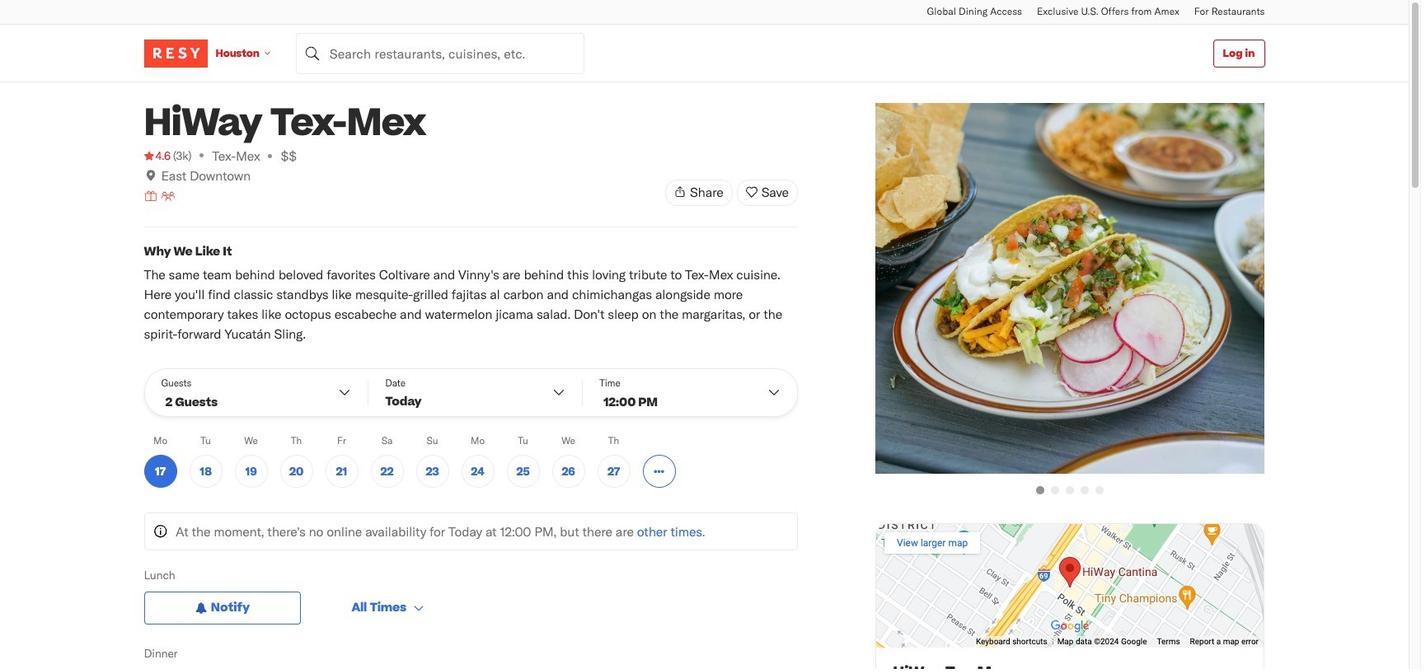 Task type: locate. For each thing, give the bounding box(es) containing it.
4.6 out of 5 stars image
[[144, 148, 170, 164]]

None field
[[296, 33, 585, 74]]



Task type: describe. For each thing, give the bounding box(es) containing it.
Search restaurants, cuisines, etc. text field
[[296, 33, 585, 74]]



Task type: vqa. For each thing, say whether or not it's contained in the screenshot.
'Search restaurants, cuisines, etc.' text field
yes



